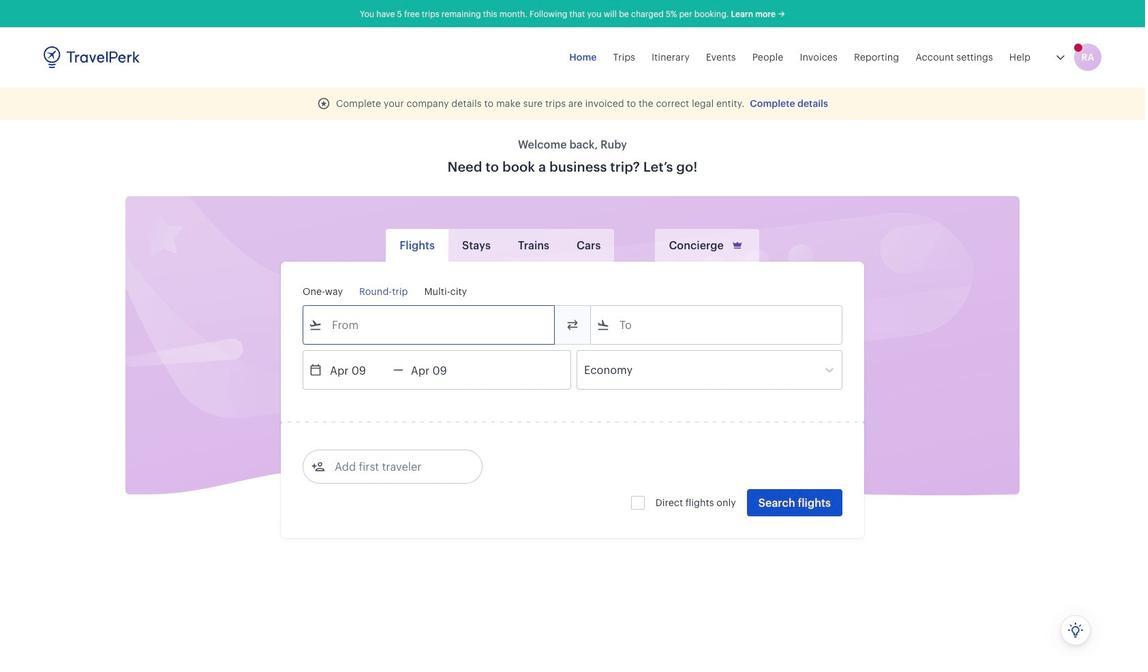 Task type: locate. For each thing, give the bounding box(es) containing it.
Depart text field
[[323, 351, 393, 389]]

From search field
[[323, 314, 537, 336]]



Task type: describe. For each thing, give the bounding box(es) containing it.
To search field
[[610, 314, 824, 336]]

Return text field
[[404, 351, 474, 389]]

Add first traveler search field
[[325, 456, 467, 478]]



